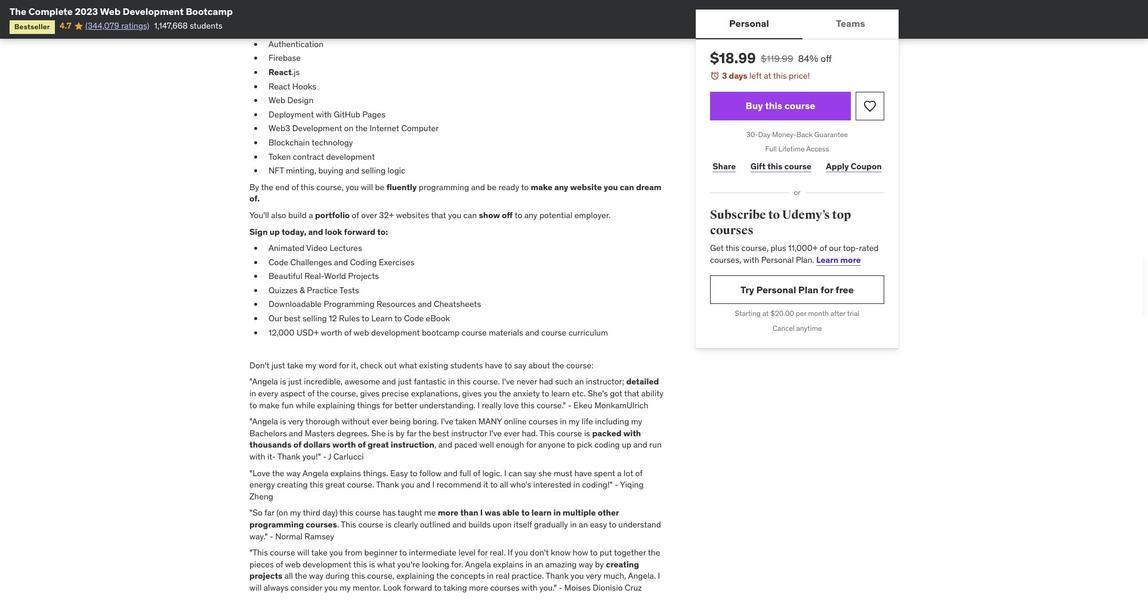 Task type: describe. For each thing, give the bounding box(es) containing it.
anytime
[[797, 324, 822, 333]]

subscribe
[[710, 208, 766, 223]]

in inside all the way during this course, explaining the concepts in real practice. thank you very much, angela. i will always consider you my mentor. look forward to taking more courses with you." - moises dionisio cruz
[[487, 572, 494, 582]]

thank inside all the way during this course, explaining the concepts in real practice. thank you very much, angela. i will always consider you my mentor. look forward to taking more courses with you." - moises dionisio cruz
[[546, 572, 569, 582]]

full
[[766, 145, 777, 154]]

for.
[[451, 560, 463, 571]]

the
[[10, 5, 26, 17]]

great inside '"love the way angela explains things. easy to follow and full of logic. i can say she must have spent a lot of energy creating this great course. thank you and i recommend it to all who's interested in coding!" - yiqing zheng'
[[326, 480, 345, 491]]

12,000
[[269, 328, 295, 338]]

can inside you'll also build a portfolio of over 32+ websites that you can show off to any potential employer. sign up today, and look forward to: animated video lectures code challenges and coding exercises beautiful real-world projects quizzes & practice tests downloadable programming resources and cheatsheets our best selling 12 rules to learn to code ebook 12,000 usd+ worth of web development bootcamp course materials and course curriculum
[[464, 210, 477, 221]]

deployment
[[269, 109, 314, 120]]

potential
[[540, 210, 573, 221]]

is inside don't just take my word for it, check out what existing students have to say about the course: "angela is just incredible, awesome and just fantastic in this course. i've never had such an instructor; detailed in every aspect of the course, gives precise explanations, gives you the anxiety to learn etc. she's got that ability to make fun while explaining things for better understanding. i really love this course." - ekeu monkamulrich
[[280, 377, 286, 388]]

exercises
[[379, 257, 415, 268]]

"so far (on my third day) this course has taught me
[[250, 508, 438, 519]]

my down monkamulrich
[[631, 417, 642, 428]]

this right "gift"
[[768, 161, 783, 172]]

course, inside get this course, plus 11,000+ of our top-rated courses, with personal plan.
[[742, 243, 769, 254]]

and up video
[[308, 227, 323, 237]]

and up ebook
[[418, 299, 432, 310]]

and down follow
[[416, 480, 430, 491]]

to left about
[[505, 360, 512, 371]]

you left from
[[330, 548, 343, 559]]

0 vertical spatial at
[[764, 70, 772, 81]]

logic.
[[483, 468, 502, 479]]

explaining inside all the way during this course, explaining the concepts in real practice. thank you very much, angela. i will always consider you my mentor. look forward to taking more courses with you." - moises dionisio cruz
[[397, 572, 435, 582]]

1 gives from the left
[[360, 389, 380, 399]]

technology
[[312, 137, 353, 148]]

dionisio
[[593, 583, 623, 594]]

plus
[[771, 243, 787, 254]]

forward inside all the way during this course, explaining the concepts in real practice. thank you very much, angela. i will always consider you my mentor. look forward to taking more courses with you." - moises dionisio cruz
[[404, 583, 432, 594]]

learn inside you'll also build a portfolio of over 32+ websites that you can show off to any potential employer. sign up today, and look forward to: animated video lectures code challenges and coding exercises beautiful real-world projects quizzes & practice tests downloadable programming resources and cheatsheets our best selling 12 rules to learn to code ebook 12,000 usd+ worth of web development bootcamp course materials and course curriculum
[[371, 313, 393, 324]]

explains inside '"love the way angela explains things. easy to follow and full of logic. i can say she must have spent a lot of energy creating this great course. thank you and i recommend it to all who's interested in coding!" - yiqing zheng'
[[331, 468, 361, 479]]

that inside you'll also build a portfolio of over 32+ websites that you can show off to any potential employer. sign up today, and look forward to: animated video lectures code challenges and coding exercises beautiful real-world projects quizzes & practice tests downloadable programming resources and cheatsheets our best selling 12 rules to learn to code ebook 12,000 usd+ worth of web development bootcamp course materials and course curriculum
[[431, 210, 446, 221]]

&
[[300, 285, 305, 296]]

1 vertical spatial code
[[404, 313, 424, 324]]

off inside the $18.99 $119.99 84% off
[[821, 53, 832, 64]]

this right "day)"
[[340, 508, 354, 519]]

the up such
[[552, 360, 564, 371]]

per
[[796, 310, 807, 318]]

and up recommend
[[444, 468, 458, 479]]

the right by
[[261, 182, 273, 193]]

beautiful
[[269, 271, 303, 282]]

this inside "this course will take you from beginner to intermediate level for real. if you don't know how to put together the pieces of web development this is what you're looking for. angela explains in an amazing way by
[[353, 560, 367, 571]]

course inside button
[[785, 100, 816, 112]]

back
[[797, 130, 813, 139]]

0 horizontal spatial just
[[272, 360, 285, 371]]

recommend
[[437, 480, 481, 491]]

you right if
[[515, 548, 528, 559]]

sign
[[250, 227, 268, 237]]

got
[[610, 389, 623, 399]]

by inside "this course will take you from beginner to intermediate level for real. if you don't know how to put together the pieces of web development this is what you're looking for. angela explains in an amazing way by
[[595, 560, 604, 571]]

i inside more than i was able to learn in multiple other programming courses
[[480, 508, 483, 519]]

0 vertical spatial ever
[[372, 417, 388, 428]]

- inside , and paced well enough for anyone to pick coding up and run with it- thank you!" - j carlucci
[[323, 452, 327, 463]]

you up moises
[[571, 572, 584, 582]]

and down "lectures"
[[334, 257, 348, 268]]

off inside you'll also build a portfolio of over 32+ websites that you can show off to any potential employer. sign up today, and look forward to: animated video lectures code challenges and coding exercises beautiful real-world projects quizzes & practice tests downloadable programming resources and cheatsheets our best selling 12 rules to learn to code ebook 12,000 usd+ worth of web development bootcamp course materials and course curriculum
[[502, 210, 513, 221]]

best inside "angela is very thorough without ever being boring. i've taken many online courses in my life including my bachelors and masters degrees. she is by far the best instructor i've ever had. this course is
[[433, 429, 449, 439]]

to down "resources"
[[395, 313, 402, 324]]

2 be from the left
[[487, 182, 497, 193]]

full
[[460, 468, 471, 479]]

of left dollars on the bottom of page
[[293, 440, 302, 451]]

lectures
[[330, 243, 362, 254]]

this down anxiety
[[521, 400, 535, 411]]

or
[[794, 188, 801, 197]]

more inside all the way during this course, explaining the concepts in real practice. thank you very much, angela. i will always consider you my mentor. look forward to taking more courses with you." - moises dionisio cruz
[[469, 583, 488, 594]]

she
[[371, 429, 386, 439]]

course down the lifetime
[[785, 161, 812, 172]]

monkamulrich
[[595, 400, 649, 411]]

is right she
[[388, 429, 394, 439]]

angela inside "this course will take you from beginner to intermediate level for real. if you don't know how to put together the pieces of web development this is what you're looking for. angela explains in an amazing way by
[[465, 560, 491, 571]]

30-
[[747, 130, 759, 139]]

try personal plan for free
[[741, 284, 854, 296]]

,
[[435, 440, 437, 451]]

aspect
[[280, 389, 306, 399]]

if
[[508, 548, 513, 559]]

you inside '"love the way angela explains things. easy to follow and full of logic. i can say she must have spent a lot of energy creating this great course. thank you and i recommend it to all who's interested in coding!" - yiqing zheng'
[[401, 480, 414, 491]]

angela inside '"love the way angela explains things. easy to follow and full of logic. i can say she must have spent a lot of energy creating this great course. thank you and i recommend it to all who's interested in coding!" - yiqing zheng'
[[303, 468, 329, 479]]

know
[[551, 548, 571, 559]]

third
[[303, 508, 320, 519]]

course inside "this course will take you from beginner to intermediate level for real. if you don't know how to put together the pieces of web development this is what you're looking for. angela explains in an amazing way by
[[270, 548, 295, 559]]

is down life
[[584, 429, 590, 439]]

authentication
[[269, 39, 324, 49]]

concepts
[[451, 572, 485, 582]]

the up consider
[[295, 572, 307, 582]]

to right show
[[515, 210, 523, 221]]

to right "rules"
[[362, 313, 369, 324]]

plan.
[[796, 255, 815, 266]]

me
[[424, 508, 436, 519]]

instructor;
[[586, 377, 624, 388]]

any inside make any website you can dream of.
[[555, 182, 569, 193]]

development inside you'll also build a portfolio of over 32+ websites that you can show off to any potential employer. sign up today, and look forward to: animated video lectures code challenges and coding exercises beautiful real-world projects quizzes & practice tests downloadable programming resources and cheatsheets our best selling 12 rules to learn to code ebook 12,000 usd+ worth of web development bootcamp course materials and course curriculum
[[371, 328, 420, 338]]

in inside "this course will take you from beginner to intermediate level for real. if you don't know how to put together the pieces of web development this is what you're looking for. angela explains in an amazing way by
[[526, 560, 533, 571]]

of right end
[[292, 182, 299, 193]]

"so
[[250, 508, 263, 519]]

to inside subscribe to udemy's top courses
[[769, 208, 780, 223]]

and left the run
[[634, 440, 648, 451]]

best inside you'll also build a portfolio of over 32+ websites that you can show off to any potential employer. sign up today, and look forward to: animated video lectures code challenges and coding exercises beautiful real-world projects quizzes & practice tests downloadable programming resources and cheatsheets our best selling 12 rules to learn to code ebook 12,000 usd+ worth of web development bootcamp course materials and course curriculum
[[284, 313, 301, 324]]

selling inside you'll also build a portfolio of over 32+ websites that you can show off to any potential employer. sign up today, and look forward to: animated video lectures code challenges and coding exercises beautiful real-world projects quizzes & practice tests downloadable programming resources and cheatsheets our best selling 12 rules to learn to code ebook 12,000 usd+ worth of web development bootcamp course materials and course curriculum
[[303, 313, 327, 324]]

much,
[[604, 572, 626, 582]]

you down during
[[325, 583, 338, 594]]

0 vertical spatial development
[[123, 5, 184, 17]]

all inside all the way during this course, explaining the concepts in real practice. thank you very much, angela. i will always consider you my mentor. look forward to taking more courses with you." - moises dionisio cruz
[[285, 572, 293, 582]]

0 vertical spatial students
[[190, 21, 223, 31]]

you up portfolio
[[346, 182, 359, 193]]

very inside "angela is very thorough without ever being boring. i've taken many online courses in my life including my bachelors and masters degrees. she is by far the best instructor i've ever had. this course is
[[288, 417, 304, 428]]

you're
[[398, 560, 420, 571]]

to right "easy" in the left of the page
[[410, 468, 418, 479]]

to down "had"
[[542, 389, 550, 399]]

course inside . this course is clearly outlined and builds upon itself gradually in an easy to understand way." - normal ramsey
[[358, 520, 384, 531]]

also
[[271, 210, 286, 221]]

curriculum
[[569, 328, 608, 338]]

of right the full
[[473, 468, 481, 479]]

by the end of this course, you will be fluently programming and be ready to
[[250, 182, 531, 193]]

my right '(on' on the left bottom
[[290, 508, 301, 519]]

lot
[[624, 468, 634, 479]]

this down minting,
[[301, 182, 315, 193]]

(344,079
[[85, 21, 119, 31]]

explanations,
[[411, 389, 460, 399]]

you inside don't just take my word for it, check out what existing students have to say about the course: "angela is just incredible, awesome and just fantastic in this course. i've never had such an instructor; detailed in every aspect of the course, gives precise explanations, gives you the anxiety to learn etc. she's got that ability to make fun while explaining things for better understanding. i really love this course." - ekeu monkamulrich
[[484, 389, 497, 399]]

today,
[[282, 227, 306, 237]]

coupon
[[851, 161, 882, 172]]

including
[[595, 417, 629, 428]]

you inside you'll also build a portfolio of over 32+ websites that you can show off to any potential employer. sign up today, and look forward to: animated video lectures code challenges and coding exercises beautiful real-world projects quizzes & practice tests downloadable programming resources and cheatsheets our best selling 12 rules to learn to code ebook 12,000 usd+ worth of web development bootcamp course materials and course curriculum
[[448, 210, 462, 221]]

1 vertical spatial ever
[[504, 429, 520, 439]]

way inside "this course will take you from beginner to intermediate level for real. if you don't know how to put together the pieces of web development this is what you're looking for. angela explains in an amazing way by
[[579, 560, 593, 571]]

materials
[[489, 328, 523, 338]]

$18.99
[[710, 49, 756, 67]]

this up the understanding.
[[457, 377, 471, 388]]

development inside "authentication firebase react .js react hooks web design deployment with github pages web3 development on the internet computer blockchain technology token contract development nft minting, buying and selling logic"
[[292, 123, 342, 134]]

to up bachelors
[[250, 400, 257, 411]]

of down degrees.
[[358, 440, 366, 451]]

authentication firebase react .js react hooks web design deployment with github pages web3 development on the internet computer blockchain technology token contract development nft minting, buying and selling logic
[[269, 39, 439, 176]]

for left free
[[821, 284, 834, 296]]

detailed
[[626, 377, 659, 388]]

alarm image
[[710, 71, 720, 81]]

able
[[503, 508, 520, 519]]

0 vertical spatial code
[[269, 257, 288, 268]]

1 react from the top
[[269, 67, 292, 78]]

how
[[573, 548, 588, 559]]

resources
[[377, 299, 416, 310]]

rated
[[859, 243, 879, 254]]

and right , on the bottom left of page
[[439, 440, 453, 451]]

"love the way angela explains things. easy to follow and full of logic. i can say she must have spent a lot of energy creating this great course. thank you and i recommend it to all who's interested in coding!" - yiqing zheng
[[250, 468, 644, 503]]

this inside . this course is clearly outlined and builds upon itself gradually in an easy to understand way." - normal ramsey
[[341, 520, 356, 531]]

taught
[[398, 508, 422, 519]]

course, inside don't just take my word for it, check out what existing students have to say about the course: "angela is just incredible, awesome and just fantastic in this course. i've never had such an instructor; detailed in every aspect of the course, gives precise explanations, gives you the anxiety to learn etc. she's got that ability to make fun while explaining things for better understanding. i really love this course." - ekeu monkamulrich
[[331, 389, 358, 399]]

word
[[319, 360, 337, 371]]

with inside the packed with thousands of dollars worth of great instruction
[[624, 429, 641, 439]]

to left the put
[[590, 548, 598, 559]]

cancel
[[773, 324, 795, 333]]

carlucci
[[334, 452, 364, 463]]

web3
[[269, 123, 290, 134]]

look
[[325, 227, 342, 237]]

i down follow
[[432, 480, 435, 491]]

you'll also build a portfolio of over 32+ websites that you can show off to any potential employer. sign up today, and look forward to: animated video lectures code challenges and coding exercises beautiful real-world projects quizzes & practice tests downloadable programming resources and cheatsheets our best selling 12 rules to learn to code ebook 12,000 usd+ worth of web development bootcamp course materials and course curriculum
[[250, 210, 611, 338]]

better
[[395, 400, 417, 411]]

an inside . this course is clearly outlined and builds upon itself gradually in an easy to understand way." - normal ramsey
[[579, 520, 588, 531]]

2 react from the top
[[269, 81, 290, 92]]

money-
[[772, 130, 797, 139]]

make any website you can dream of.
[[250, 182, 662, 204]]

my left life
[[569, 417, 580, 428]]

1 vertical spatial far
[[265, 508, 275, 519]]

gift this course
[[751, 161, 812, 172]]

minting,
[[286, 165, 316, 176]]

for down precise
[[383, 400, 393, 411]]

about
[[529, 360, 550, 371]]

design
[[287, 95, 314, 106]]

i've for instructor
[[489, 429, 502, 439]]

in up explanations,
[[449, 377, 455, 388]]

this inside get this course, plus 11,000+ of our top-rated courses, with personal plan.
[[726, 243, 740, 254]]

and inside . this course is clearly outlined and builds upon itself gradually in an easy to understand way." - normal ramsey
[[453, 520, 467, 531]]

our
[[269, 313, 282, 324]]

have inside don't just take my word for it, check out what existing students have to say about the course: "angela is just incredible, awesome and just fantastic in this course. i've never had such an instructor; detailed in every aspect of the course, gives precise explanations, gives you the anxiety to learn etc. she's got that ability to make fun while explaining things for better understanding. i really love this course." - ekeu monkamulrich
[[485, 360, 503, 371]]

to up you're
[[399, 548, 407, 559]]

the up the love
[[499, 389, 511, 399]]

ekeu
[[574, 400, 593, 411]]

up inside you'll also build a portfolio of over 32+ websites that you can show off to any potential employer. sign up today, and look forward to: animated video lectures code challenges and coding exercises beautiful real-world projects quizzes & practice tests downloadable programming resources and cheatsheets our best selling 12 rules to learn to code ebook 12,000 usd+ worth of web development bootcamp course materials and course curriculum
[[270, 227, 280, 237]]

is inside . this course is clearly outlined and builds upon itself gradually in an easy to understand way." - normal ramsey
[[386, 520, 392, 531]]

of down "rules"
[[344, 328, 352, 338]]

plan
[[799, 284, 819, 296]]

cruz
[[625, 583, 642, 594]]

real.
[[490, 548, 506, 559]]

boring.
[[413, 417, 439, 428]]

- inside . this course is clearly outlined and builds upon itself gradually in an easy to understand way." - normal ramsey
[[270, 532, 273, 542]]

gift
[[751, 161, 766, 172]]

such
[[555, 377, 573, 388]]

build
[[288, 210, 307, 221]]

the inside "angela is very thorough without ever being boring. i've taken many online courses in my life including my bachelors and masters degrees. she is by far the best instructor i've ever had. this course is
[[419, 429, 431, 439]]

with inside all the way during this course, explaining the concepts in real practice. thank you very much, angela. i will always consider you my mentor. look forward to taking more courses with you." - moises dionisio cruz
[[522, 583, 538, 594]]

things
[[357, 400, 381, 411]]

coding!"
[[582, 480, 613, 491]]

1 horizontal spatial learn
[[817, 255, 839, 266]]

. this course is clearly outlined and builds upon itself gradually in an easy to understand way." - normal ramsey
[[250, 520, 661, 542]]

learn inside more than i was able to learn in multiple other programming courses
[[532, 508, 552, 519]]

course. inside don't just take my word for it, check out what existing students have to say about the course: "angela is just incredible, awesome and just fantastic in this course. i've never had such an instructor; detailed in every aspect of the course, gives precise explanations, gives you the anxiety to learn etc. she's got that ability to make fun while explaining things for better understanding. i really love this course." - ekeu monkamulrich
[[473, 377, 500, 388]]

any inside you'll also build a portfolio of over 32+ websites that you can show off to any potential employer. sign up today, and look forward to: animated video lectures code challenges and coding exercises beautiful real-world projects quizzes & practice tests downloadable programming resources and cheatsheets our best selling 12 rules to learn to code ebook 12,000 usd+ worth of web development bootcamp course materials and course curriculum
[[525, 210, 538, 221]]

you'll
[[250, 210, 269, 221]]

tests
[[340, 285, 359, 296]]

course, down buying
[[317, 182, 344, 193]]

precise
[[382, 389, 409, 399]]

say inside '"love the way angela explains things. easy to follow and full of logic. i can say she must have spent a lot of energy creating this great course. thank you and i recommend it to all who's interested in coding!" - yiqing zheng'
[[524, 468, 537, 479]]

real-
[[305, 271, 324, 282]]

courses inside "angela is very thorough without ever being boring. i've taken many online courses in my life including my bachelors and masters degrees. she is by far the best instructor i've ever had. this course is
[[529, 417, 558, 428]]

"love
[[250, 468, 270, 479]]

2 horizontal spatial just
[[398, 377, 412, 388]]

say inside don't just take my word for it, check out what existing students have to say about the course: "angela is just incredible, awesome and just fantastic in this course. i've never had such an instructor; detailed in every aspect of the course, gives precise explanations, gives you the anxiety to learn etc. she's got that ability to make fun while explaining things for better understanding. i really love this course." - ekeu monkamulrich
[[514, 360, 527, 371]]

can inside '"love the way angela explains things. easy to follow and full of logic. i can say she must have spent a lot of energy creating this great course. thank you and i recommend it to all who's interested in coding!" - yiqing zheng'
[[509, 468, 522, 479]]

projects
[[348, 271, 379, 282]]



Task type: locate. For each thing, give the bounding box(es) containing it.
and inside don't just take my word for it, check out what existing students have to say about the course: "angela is just incredible, awesome and just fantastic in this course. i've never had such an instructor; detailed in every aspect of the course, gives precise explanations, gives you the anxiety to learn etc. she's got that ability to make fun while explaining things for better understanding. i really love this course." - ekeu monkamulrich
[[382, 377, 396, 388]]

2 vertical spatial an
[[535, 560, 544, 571]]

an up etc.
[[575, 377, 584, 388]]

1 horizontal spatial ever
[[504, 429, 520, 439]]

free
[[836, 284, 854, 296]]

pick
[[577, 440, 593, 451]]

great up "day)"
[[326, 480, 345, 491]]

easy
[[390, 468, 408, 479]]

code down "resources"
[[404, 313, 424, 324]]

1,147,668
[[154, 21, 188, 31]]

usd+ worth
[[297, 328, 342, 338]]

2 horizontal spatial can
[[620, 182, 634, 193]]

be left 'fluently'
[[375, 182, 385, 193]]

0 horizontal spatial a
[[309, 210, 313, 221]]

students inside don't just take my word for it, check out what existing students have to say about the course: "angela is just incredible, awesome and just fantastic in this course. i've never had such an instructor; detailed in every aspect of the course, gives precise explanations, gives you the anxiety to learn etc. she's got that ability to make fun while explaining things for better understanding. i really love this course." - ekeu monkamulrich
[[450, 360, 483, 371]]

personal inside get this course, plus 11,000+ of our top-rated courses, with personal plan.
[[762, 255, 794, 266]]

0 horizontal spatial course.
[[347, 480, 374, 491]]

1 vertical spatial what
[[377, 560, 395, 571]]

have inside '"love the way angela explains things. easy to follow and full of logic. i can say she must have spent a lot of energy creating this great course. thank you and i recommend it to all who's interested in coding!" - yiqing zheng'
[[575, 468, 592, 479]]

the inside "authentication firebase react .js react hooks web design deployment with github pages web3 development on the internet computer blockchain technology token contract development nft minting, buying and selling logic"
[[355, 123, 368, 134]]

this up mentor.
[[352, 572, 365, 582]]

0 vertical spatial an
[[575, 377, 584, 388]]

very inside all the way during this course, explaining the concepts in real practice. thank you very much, angela. i will always consider you my mentor. look forward to taking more courses with you." - moises dionisio cruz
[[586, 572, 602, 582]]

for
[[821, 284, 834, 296], [339, 360, 349, 371], [383, 400, 393, 411], [526, 440, 537, 451], [478, 548, 488, 559]]

thank down 'amazing'
[[546, 572, 569, 582]]

way for all the way during this course, explaining the concepts in real practice. thank you very much, angela. i will always consider you my mentor. look forward to taking more courses with you." - moises dionisio cruz
[[309, 572, 324, 582]]

1 horizontal spatial by
[[595, 560, 604, 571]]

0 horizontal spatial great
[[326, 480, 345, 491]]

intermediate
[[409, 548, 457, 559]]

the down the looking
[[436, 572, 449, 582]]

my inside all the way during this course, explaining the concepts in real practice. thank you very much, angela. i will always consider you my mentor. look forward to taking more courses with you." - moises dionisio cruz
[[340, 583, 351, 594]]

thousands
[[250, 440, 292, 451]]

for left real.
[[478, 548, 488, 559]]

0 vertical spatial will
[[361, 182, 373, 193]]

is
[[280, 377, 286, 388], [280, 417, 286, 428], [388, 429, 394, 439], [584, 429, 590, 439], [386, 520, 392, 531], [369, 560, 375, 571]]

0 vertical spatial explaining
[[317, 400, 355, 411]]

real
[[496, 572, 510, 582]]

1 horizontal spatial explains
[[493, 560, 524, 571]]

to right ready
[[521, 182, 529, 193]]

0 vertical spatial all
[[500, 480, 508, 491]]

this inside all the way during this course, explaining the concepts in real practice. thank you very much, angela. i will always consider you my mentor. look forward to taking more courses with you." - moises dionisio cruz
[[352, 572, 365, 582]]

packed with thousands of dollars worth of great instruction
[[250, 429, 641, 451]]

the
[[355, 123, 368, 134], [261, 182, 273, 193], [552, 360, 564, 371], [317, 389, 329, 399], [499, 389, 511, 399], [419, 429, 431, 439], [272, 468, 284, 479], [648, 548, 661, 559], [295, 572, 307, 582], [436, 572, 449, 582]]

1 vertical spatial angela
[[465, 560, 491, 571]]

you inside make any website you can dream of.
[[604, 182, 618, 193]]

days
[[729, 70, 748, 81]]

without
[[342, 417, 370, 428]]

to
[[521, 182, 529, 193], [769, 208, 780, 223], [515, 210, 523, 221], [362, 313, 369, 324], [395, 313, 402, 324], [505, 360, 512, 371], [542, 389, 550, 399], [250, 400, 257, 411], [567, 440, 575, 451], [410, 468, 418, 479], [490, 480, 498, 491], [522, 508, 530, 519], [609, 520, 617, 531], [399, 548, 407, 559], [590, 548, 598, 559], [434, 583, 442, 594]]

0 horizontal spatial what
[[377, 560, 395, 571]]

gives up the understanding.
[[462, 389, 482, 399]]

life
[[582, 417, 593, 428]]

will inside all the way during this course, explaining the concepts in real practice. thank you very much, angela. i will always consider you my mentor. look forward to taking more courses with you." - moises dionisio cruz
[[250, 583, 262, 594]]

of left over
[[352, 210, 359, 221]]

2 vertical spatial development
[[303, 560, 352, 571]]

courses inside subscribe to udemy's top courses
[[710, 223, 754, 238]]

can
[[620, 182, 634, 193], [464, 210, 477, 221], [509, 468, 522, 479]]

that right got
[[625, 389, 640, 399]]

ratings)
[[121, 21, 149, 31]]

1 vertical spatial web
[[285, 560, 301, 571]]

0 horizontal spatial development
[[123, 5, 184, 17]]

0 horizontal spatial students
[[190, 21, 223, 31]]

in left real
[[487, 572, 494, 582]]

just right "don't" at the left of the page
[[272, 360, 285, 371]]

up right coding
[[622, 440, 632, 451]]

0 vertical spatial can
[[620, 182, 634, 193]]

is down fun
[[280, 417, 286, 428]]

get
[[710, 243, 724, 254]]

firebase
[[269, 53, 301, 64]]

in inside more than i was able to learn in multiple other programming courses
[[554, 508, 561, 519]]

every
[[258, 389, 278, 399]]

incredible,
[[304, 377, 343, 388]]

the right together
[[648, 548, 661, 559]]

beginner
[[364, 548, 398, 559]]

1 vertical spatial way
[[579, 560, 593, 571]]

on
[[344, 123, 354, 134]]

2 gives from the left
[[462, 389, 482, 399]]

development inside "authentication firebase react .js react hooks web design deployment with github pages web3 development on the internet computer blockchain technology token contract development nft minting, buying and selling logic"
[[326, 151, 375, 162]]

web inside "this course will take you from beginner to intermediate level for real. if you don't know how to put together the pieces of web development this is what you're looking for. angela explains in an amazing way by
[[285, 560, 301, 571]]

after
[[831, 310, 846, 318]]

ready
[[499, 182, 519, 193]]

1 horizontal spatial best
[[433, 429, 449, 439]]

courses inside more than i was able to learn in multiple other programming courses
[[306, 520, 337, 531]]

at
[[764, 70, 772, 81], [763, 310, 769, 318]]

at right left
[[764, 70, 772, 81]]

personal inside personal button
[[730, 18, 769, 29]]

the down incredible,
[[317, 389, 329, 399]]

- inside all the way during this course, explaining the concepts in real practice. thank you very much, angela. i will always consider you my mentor. look forward to taking more courses with you." - moises dionisio cruz
[[559, 583, 563, 594]]

0 horizontal spatial any
[[525, 210, 538, 221]]

thank inside '"love the way angela explains things. easy to follow and full of logic. i can say she must have spent a lot of energy creating this great course. thank you and i recommend it to all who's interested in coding!" - yiqing zheng'
[[376, 480, 399, 491]]

it-
[[267, 452, 276, 463]]

2 horizontal spatial more
[[841, 255, 861, 266]]

make down 'every'
[[259, 400, 280, 411]]

2 vertical spatial will
[[250, 583, 262, 594]]

forward down over
[[344, 227, 376, 237]]

off
[[821, 53, 832, 64], [502, 210, 513, 221]]

course. inside '"love the way angela explains things. easy to follow and full of logic. i can say she must have spent a lot of energy creating this great course. thank you and i recommend it to all who's interested in coding!" - yiqing zheng'
[[347, 480, 374, 491]]

- left j
[[323, 452, 327, 463]]

is inside "this course will take you from beginner to intermediate level for real. if you don't know how to put together the pieces of web development this is what you're looking for. angela explains in an amazing way by
[[369, 560, 375, 571]]

you down "easy" in the left of the page
[[401, 480, 414, 491]]

make
[[531, 182, 553, 193], [259, 400, 280, 411]]

take inside "this course will take you from beginner to intermediate level for real. if you don't know how to put together the pieces of web development this is what you're looking for. angela explains in an amazing way by
[[311, 548, 328, 559]]

this inside "angela is very thorough without ever being boring. i've taken many online courses in my life including my bachelors and masters degrees. she is by far the best instructor i've ever had. this course is
[[540, 429, 555, 439]]

learn down such
[[552, 389, 570, 399]]

0 horizontal spatial selling
[[303, 313, 327, 324]]

will up over
[[361, 182, 373, 193]]

learn inside don't just take my word for it, check out what existing students have to say about the course: "angela is just incredible, awesome and just fantastic in this course. i've never had such an instructor; detailed in every aspect of the course, gives precise explanations, gives you the anxiety to learn etc. she's got that ability to make fun while explaining things for better understanding. i really love this course." - ekeu monkamulrich
[[552, 389, 570, 399]]

0 vertical spatial what
[[399, 360, 417, 371]]

can left dream
[[620, 182, 634, 193]]

1 vertical spatial i've
[[441, 417, 454, 428]]

of inside "this course will take you from beginner to intermediate level for real. if you don't know how to put together the pieces of web development this is what you're looking for. angela explains in an amazing way by
[[276, 560, 283, 571]]

learn down "resources"
[[371, 313, 393, 324]]

paced
[[455, 440, 477, 451]]

development inside "this course will take you from beginner to intermediate level for real. if you don't know how to put together the pieces of web development this is what you're looking for. angela explains in an amazing way by
[[303, 560, 352, 571]]

0 horizontal spatial be
[[375, 182, 385, 193]]

0 horizontal spatial learn
[[371, 313, 393, 324]]

0 vertical spatial great
[[368, 440, 389, 451]]

course inside "angela is very thorough without ever being boring. i've taken many online courses in my life including my bachelors and masters degrees. she is by far the best instructor i've ever had. this course is
[[557, 429, 582, 439]]

to inside more than i was able to learn in multiple other programming courses
[[522, 508, 530, 519]]

instruction
[[391, 440, 435, 451]]

in inside '"love the way angela explains things. easy to follow and full of logic. i can say she must have spent a lot of energy creating this great course. thank you and i recommend it to all who's interested in coding!" - yiqing zheng'
[[574, 480, 580, 491]]

explains
[[331, 468, 361, 479], [493, 560, 524, 571]]

any left 'potential'
[[525, 210, 538, 221]]

up right sign
[[270, 227, 280, 237]]

personal down plus
[[762, 255, 794, 266]]

and right materials on the bottom left
[[525, 328, 539, 338]]

at left $20.00
[[763, 310, 769, 318]]

i've inside don't just take my word for it, check out what existing students have to say about the course: "angela is just incredible, awesome and just fantastic in this course. i've never had such an instructor; detailed in every aspect of the course, gives precise explanations, gives you the anxiety to learn etc. she's got that ability to make fun while explaining things for better understanding. i really love this course." - ekeu monkamulrich
[[502, 377, 515, 388]]

just up aspect
[[288, 377, 302, 388]]

animated
[[269, 243, 305, 254]]

1 vertical spatial a
[[617, 468, 622, 479]]

i've down many
[[489, 429, 502, 439]]

0 vertical spatial thank
[[278, 452, 301, 463]]

thank
[[278, 452, 301, 463], [376, 480, 399, 491], [546, 572, 569, 582]]

well
[[480, 440, 494, 451]]

the down boring.
[[419, 429, 431, 439]]

and inside "angela is very thorough without ever being boring. i've taken many online courses in my life including my bachelors and masters degrees. she is by far the best instructor i've ever had. this course is
[[289, 429, 303, 439]]

to left pick
[[567, 440, 575, 451]]

1 horizontal spatial all
[[500, 480, 508, 491]]

0 horizontal spatial very
[[288, 417, 304, 428]]

all up always
[[285, 572, 293, 582]]

with inside get this course, plus 11,000+ of our top-rated courses, with personal plan.
[[744, 255, 760, 266]]

video
[[306, 243, 328, 254]]

1 horizontal spatial web
[[269, 95, 285, 106]]

0 vertical spatial this
[[540, 429, 555, 439]]

token
[[269, 151, 291, 162]]

0 vertical spatial angela
[[303, 468, 329, 479]]

1 be from the left
[[375, 182, 385, 193]]

what down beginner
[[377, 560, 395, 571]]

i left really in the bottom left of the page
[[478, 400, 480, 411]]

way up consider
[[309, 572, 324, 582]]

make inside make any website you can dream of.
[[531, 182, 553, 193]]

0 vertical spatial learn
[[817, 255, 839, 266]]

great inside the packed with thousands of dollars worth of great instruction
[[368, 440, 389, 451]]

with left github
[[316, 109, 332, 120]]

had.
[[522, 429, 538, 439]]

1 horizontal spatial just
[[288, 377, 302, 388]]

0 horizontal spatial thank
[[278, 452, 301, 463]]

run
[[650, 440, 662, 451]]

tab list
[[696, 10, 899, 39]]

0 vertical spatial way
[[286, 468, 301, 479]]

i inside all the way during this course, explaining the concepts in real practice. thank you very much, angela. i will always consider you my mentor. look forward to taking more courses with you." - moises dionisio cruz
[[658, 572, 660, 582]]

bestseller
[[14, 22, 50, 31]]

2 vertical spatial can
[[509, 468, 522, 479]]

course left has
[[356, 508, 381, 519]]

personal inside try personal plan for free link
[[757, 284, 797, 296]]

website
[[570, 182, 602, 193]]

courses down "subscribe" at the right top
[[710, 223, 754, 238]]

0 vertical spatial explains
[[331, 468, 361, 479]]

1 vertical spatial great
[[326, 480, 345, 491]]

"this course will take you from beginner to intermediate level for real. if you don't know how to put together the pieces of web development this is what you're looking for. angela explains in an amazing way by
[[250, 548, 661, 571]]

this inside '"love the way angela explains things. easy to follow and full of logic. i can say she must have spent a lot of energy creating this great course. thank you and i recommend it to all who's interested in coding!" - yiqing zheng'
[[310, 480, 324, 491]]

far inside "angela is very thorough without ever being boring. i've taken many online courses in my life including my bachelors and masters degrees. she is by far the best instructor i've ever had. this course is
[[407, 429, 417, 439]]

with inside , and paced well enough for anyone to pick coding up and run with it- thank you!" - j carlucci
[[250, 452, 265, 463]]

0 horizontal spatial code
[[269, 257, 288, 268]]

1 vertical spatial can
[[464, 210, 477, 221]]

coding
[[350, 257, 377, 268]]

0 horizontal spatial web
[[100, 5, 121, 17]]

way for "love the way angela explains things. easy to follow and full of logic. i can say she must have spent a lot of energy creating this great course. thank you and i recommend it to all who's interested in coding!" - yiqing zheng
[[286, 468, 301, 479]]

1,147,668 students
[[154, 21, 223, 31]]

development down "resources"
[[371, 328, 420, 338]]

0 vertical spatial "angela
[[250, 377, 278, 388]]

put
[[600, 548, 612, 559]]

what inside don't just take my word for it, check out what existing students have to say about the course: "angela is just incredible, awesome and just fantastic in this course. i've never had such an instructor; detailed in every aspect of the course, gives precise explanations, gives you the anxiety to learn etc. she's got that ability to make fun while explaining things for better understanding. i really love this course." - ekeu monkamulrich
[[399, 360, 417, 371]]

-
[[568, 400, 572, 411], [323, 452, 327, 463], [615, 480, 619, 491], [270, 532, 273, 542], [559, 583, 563, 594]]

employer.
[[575, 210, 611, 221]]

explains inside "this course will take you from beginner to intermediate level for real. if you don't know how to put together the pieces of web development this is what you're looking for. angela explains in an amazing way by
[[493, 560, 524, 571]]

selling up "usd+ worth"
[[303, 313, 327, 324]]

2 vertical spatial way
[[309, 572, 324, 582]]

apply
[[826, 161, 849, 172]]

take inside don't just take my word for it, check out what existing students have to say about the course: "angela is just incredible, awesome and just fantastic in this course. i've never had such an instructor; detailed in every aspect of the course, gives precise explanations, gives you the anxiety to learn etc. she's got that ability to make fun while explaining things for better understanding. i really love this course." - ekeu monkamulrich
[[287, 360, 303, 371]]

very up "dionisio" on the bottom right
[[586, 572, 602, 582]]

ever
[[372, 417, 388, 428], [504, 429, 520, 439]]

web inside you'll also build a portfolio of over 32+ websites that you can show off to any potential employer. sign up today, and look forward to: animated video lectures code challenges and coding exercises beautiful real-world projects quizzes & practice tests downloadable programming resources and cheatsheets our best selling 12 rules to learn to code ebook 12,000 usd+ worth of web development bootcamp course materials and course curriculum
[[354, 328, 369, 338]]

0 vertical spatial make
[[531, 182, 553, 193]]

0 vertical spatial development
[[326, 151, 375, 162]]

for inside "this course will take you from beginner to intermediate level for real. if you don't know how to put together the pieces of web development this is what you're looking for. angela explains in an amazing way by
[[478, 548, 488, 559]]

1 vertical spatial forward
[[404, 583, 432, 594]]

0 horizontal spatial make
[[259, 400, 280, 411]]

at inside starting at $20.00 per month after trial cancel anytime
[[763, 310, 769, 318]]

i've down the understanding.
[[441, 417, 454, 428]]

1 horizontal spatial more
[[469, 583, 488, 594]]

web inside "authentication firebase react .js react hooks web design deployment with github pages web3 development on the internet computer blockchain technology token contract development nft minting, buying and selling logic"
[[269, 95, 285, 106]]

1 vertical spatial more
[[438, 508, 459, 519]]

creating inside creating projects
[[606, 560, 639, 571]]

1 vertical spatial have
[[575, 468, 592, 479]]

way inside '"love the way angela explains things. easy to follow and full of logic. i can say she must have spent a lot of energy creating this great course. thank you and i recommend it to all who's interested in coding!" - yiqing zheng'
[[286, 468, 301, 479]]

etc.
[[572, 389, 586, 399]]

to right it
[[490, 480, 498, 491]]

that inside don't just take my word for it, check out what existing students have to say about the course: "angela is just incredible, awesome and just fantastic in this course. i've never had such an instructor; detailed in every aspect of the course, gives precise explanations, gives you the anxiety to learn etc. she's got that ability to make fun while explaining things for better understanding. i really love this course." - ekeu monkamulrich
[[625, 389, 640, 399]]

for left it,
[[339, 360, 349, 371]]

84%
[[799, 53, 819, 64]]

"angela is very thorough without ever being boring. i've taken many online courses in my life including my bachelors and masters degrees. she is by far the best instructor i've ever had. this course is
[[250, 417, 642, 439]]

1 vertical spatial by
[[595, 560, 604, 571]]

- inside don't just take my word for it, check out what existing students have to say about the course: "angela is just incredible, awesome and just fantastic in this course. i've never had such an instructor; detailed in every aspect of the course, gives precise explanations, gives you the anxiety to learn etc. she's got that ability to make fun while explaining things for better understanding. i really love this course." - ekeu monkamulrich
[[568, 400, 572, 411]]

course. down things.
[[347, 480, 374, 491]]

course, inside all the way during this course, explaining the concepts in real practice. thank you very much, angela. i will always consider you my mentor. look forward to taking more courses with you." - moises dionisio cruz
[[367, 572, 395, 582]]

personal
[[730, 18, 769, 29], [762, 255, 794, 266], [757, 284, 797, 296]]

cheatsheets
[[434, 299, 481, 310]]

way inside all the way during this course, explaining the concepts in real practice. thank you very much, angela. i will always consider you my mentor. look forward to taking more courses with you." - moises dionisio cruz
[[309, 572, 324, 582]]

0 vertical spatial learn
[[552, 389, 570, 399]]

0 horizontal spatial forward
[[344, 227, 376, 237]]

thank inside , and paced well enough for anyone to pick coding up and run with it- thank you!" - j carlucci
[[278, 452, 301, 463]]

thank right it-
[[278, 452, 301, 463]]

0 vertical spatial best
[[284, 313, 301, 324]]

explains down "carlucci"
[[331, 468, 361, 479]]

i right logic.
[[504, 468, 507, 479]]

to left udemy's
[[769, 208, 780, 223]]

1 vertical spatial make
[[259, 400, 280, 411]]

follow
[[420, 468, 442, 479]]

learn more link
[[817, 255, 861, 266]]

0 vertical spatial web
[[100, 5, 121, 17]]

month
[[808, 310, 829, 318]]

"angela up 'every'
[[250, 377, 278, 388]]

web down "rules"
[[354, 328, 369, 338]]

web up (344,079 ratings) in the top left of the page
[[100, 5, 121, 17]]

0 vertical spatial by
[[396, 429, 405, 439]]

course up the back
[[785, 100, 816, 112]]

1 vertical spatial off
[[502, 210, 513, 221]]

practice
[[307, 285, 338, 296]]

2 "angela from the top
[[250, 417, 278, 428]]

1 horizontal spatial forward
[[404, 583, 432, 594]]

online
[[504, 417, 527, 428]]

2 horizontal spatial will
[[361, 182, 373, 193]]

the down it-
[[272, 468, 284, 479]]

1 horizontal spatial any
[[555, 182, 569, 193]]

1 horizontal spatial code
[[404, 313, 424, 324]]

1 vertical spatial that
[[625, 389, 640, 399]]

course, up look
[[367, 572, 395, 582]]

react left 'hooks'
[[269, 81, 290, 92]]

1 horizontal spatial great
[[368, 440, 389, 451]]

1 vertical spatial will
[[297, 548, 309, 559]]

far up the instruction
[[407, 429, 417, 439]]

and up precise
[[382, 377, 396, 388]]

of inside get this course, plus 11,000+ of our top-rated courses, with personal plan.
[[820, 243, 827, 254]]

masters
[[305, 429, 335, 439]]

in left 'every'
[[250, 389, 256, 399]]

more inside more than i was able to learn in multiple other programming courses
[[438, 508, 459, 519]]

buy
[[746, 100, 763, 112]]

nft
[[269, 165, 284, 176]]

course inside you'll also build a portfolio of over 32+ websites that you can show off to any potential employer. sign up today, and look forward to: animated video lectures code challenges and coding exercises beautiful real-world projects quizzes & practice tests downloadable programming resources and cheatsheets our best selling 12 rules to learn to code ebook 12,000 usd+ worth of web development bootcamp course materials and course curriculum
[[541, 328, 567, 338]]

0 horizontal spatial have
[[485, 360, 503, 371]]

0 horizontal spatial ever
[[372, 417, 388, 428]]

courses inside all the way during this course, explaining the concepts in real practice. thank you very much, angela. i will always consider you my mentor. look forward to taking more courses with you." - moises dionisio cruz
[[490, 583, 520, 594]]

0 horizontal spatial this
[[341, 520, 356, 531]]

0 horizontal spatial off
[[502, 210, 513, 221]]

a inside you'll also build a portfolio of over 32+ websites that you can show off to any potential employer. sign up today, and look forward to: animated video lectures code challenges and coding exercises beautiful real-world projects quizzes & practice tests downloadable programming resources and cheatsheets our best selling 12 rules to learn to code ebook 12,000 usd+ worth of web development bootcamp course materials and course curriculum
[[309, 210, 313, 221]]

- down programming
[[270, 532, 273, 542]]

all inside '"love the way angela explains things. easy to follow and full of logic. i can say she must have spent a lot of energy creating this great course. thank you and i recommend it to all who's interested in coding!" - yiqing zheng'
[[500, 480, 508, 491]]

1 horizontal spatial far
[[407, 429, 417, 439]]

in inside "angela is very thorough without ever being boring. i've taken many online courses in my life including my bachelors and masters degrees. she is by far the best instructor i've ever had. this course is
[[560, 417, 567, 428]]

i've for course.
[[502, 377, 515, 388]]

great down she
[[368, 440, 389, 451]]

1 vertical spatial personal
[[762, 255, 794, 266]]

0 vertical spatial up
[[270, 227, 280, 237]]

0 vertical spatial that
[[431, 210, 446, 221]]

this right buy
[[765, 100, 783, 112]]

3 days left at this price!
[[722, 70, 810, 81]]

course.
[[473, 377, 500, 388], [347, 480, 374, 491]]

and left masters
[[289, 429, 303, 439]]

you down make any website you can dream of.
[[448, 210, 462, 221]]

the inside "this course will take you from beginner to intermediate level for real. if you don't know how to put together the pieces of web development this is what you're looking for. angela explains in an amazing way by
[[648, 548, 661, 559]]

far left '(on' on the left bottom
[[265, 508, 275, 519]]

(344,079 ratings)
[[85, 21, 149, 31]]

0 vertical spatial say
[[514, 360, 527, 371]]

this down you!"
[[310, 480, 324, 491]]

1 horizontal spatial this
[[540, 429, 555, 439]]

being
[[390, 417, 411, 428]]

learn
[[552, 389, 570, 399], [532, 508, 552, 519]]

off right show
[[502, 210, 513, 221]]

make inside don't just take my word for it, check out what existing students have to say about the course: "angela is just incredible, awesome and just fantastic in this course. i've never had such an instructor; detailed in every aspect of the course, gives precise explanations, gives you the anxiety to learn etc. she's got that ability to make fun while explaining things for better understanding. i really love this course." - ekeu monkamulrich
[[259, 400, 280, 411]]

wishlist image
[[863, 99, 878, 113]]

the inside '"love the way angela explains things. easy to follow and full of logic. i can say she must have spent a lot of energy creating this great course. thank you and i recommend it to all who's interested in coding!" - yiqing zheng'
[[272, 468, 284, 479]]

personal up $20.00
[[757, 284, 797, 296]]

1 "angela from the top
[[250, 377, 278, 388]]

11,000+
[[789, 243, 818, 254]]

tab list containing personal
[[696, 10, 899, 39]]

0 vertical spatial any
[[555, 182, 569, 193]]

1 vertical spatial thank
[[376, 480, 399, 491]]

1 vertical spatial web
[[269, 95, 285, 106]]

itself
[[514, 520, 532, 531]]

i
[[478, 400, 480, 411], [504, 468, 507, 479], [432, 480, 435, 491], [480, 508, 483, 519], [658, 572, 660, 582]]

angela.
[[628, 572, 656, 582]]

this down $119.99
[[773, 70, 787, 81]]

together
[[614, 548, 646, 559]]

0 vertical spatial web
[[354, 328, 369, 338]]

to:
[[377, 227, 388, 237]]

mentor.
[[353, 583, 381, 594]]

in inside . this course is clearly outlined and builds upon itself gradually in an easy to understand way." - normal ramsey
[[570, 520, 577, 531]]

gives up things
[[360, 389, 380, 399]]

1 vertical spatial best
[[433, 429, 449, 439]]

forward inside you'll also build a portfolio of over 32+ websites that you can show off to any potential employer. sign up today, and look forward to: animated video lectures code challenges and coding exercises beautiful real-world projects quizzes & practice tests downloadable programming resources and cheatsheets our best selling 12 rules to learn to code ebook 12,000 usd+ worth of web development bootcamp course materials and course curriculum
[[344, 227, 376, 237]]

explaining inside don't just take my word for it, check out what existing students have to say about the course: "angela is just incredible, awesome and just fantastic in this course. i've never had such an instructor; detailed in every aspect of the course, gives precise explanations, gives you the anxiety to learn etc. she's got that ability to make fun while explaining things for better understanding. i really love this course." - ekeu monkamulrich
[[317, 400, 355, 411]]

course, down awesome
[[331, 389, 358, 399]]

learn up 'gradually'
[[532, 508, 552, 519]]

0 horizontal spatial best
[[284, 313, 301, 324]]

she's
[[588, 389, 608, 399]]

1 horizontal spatial be
[[487, 182, 497, 193]]

my down during
[[340, 583, 351, 594]]

my inside don't just take my word for it, check out what existing students have to say about the course: "angela is just incredible, awesome and just fantastic in this course. i've never had such an instructor; detailed in every aspect of the course, gives precise explanations, gives you the anxiety to learn etc. she's got that ability to make fun while explaining things for better understanding. i really love this course." - ekeu monkamulrich
[[306, 360, 317, 371]]

of inside don't just take my word for it, check out what existing students have to say about the course: "angela is just incredible, awesome and just fantastic in this course. i've never had such an instructor; detailed in every aspect of the course, gives precise explanations, gives you the anxiety to learn etc. she's got that ability to make fun while explaining things for better understanding. i really love this course." - ekeu monkamulrich
[[308, 389, 315, 399]]

never
[[517, 377, 537, 388]]

0 horizontal spatial more
[[438, 508, 459, 519]]

more up the outlined
[[438, 508, 459, 519]]

react down firebase
[[269, 67, 292, 78]]

1 horizontal spatial web
[[354, 328, 369, 338]]

and inside "authentication firebase react .js react hooks web design deployment with github pages web3 development on the internet computer blockchain technology token contract development nft minting, buying and selling logic"
[[345, 165, 359, 176]]

- inside '"love the way angela explains things. easy to follow and full of logic. i can say she must have spent a lot of energy creating this great course. thank you and i recommend it to all who's interested in coding!" - yiqing zheng'
[[615, 480, 619, 491]]

with down including
[[624, 429, 641, 439]]

explaining down you're
[[397, 572, 435, 582]]

course, left plus
[[742, 243, 769, 254]]

0 horizontal spatial angela
[[303, 468, 329, 479]]

0 horizontal spatial take
[[287, 360, 303, 371]]

creating inside '"love the way angela explains things. easy to follow and full of logic. i can say she must have spent a lot of energy creating this great course. thank you and i recommend it to all who's interested in coding!" - yiqing zheng'
[[277, 480, 308, 491]]

say
[[514, 360, 527, 371], [524, 468, 537, 479]]

say left she
[[524, 468, 537, 479]]

2 horizontal spatial way
[[579, 560, 593, 571]]

forward down you're
[[404, 583, 432, 594]]

selling inside "authentication firebase react .js react hooks web design deployment with github pages web3 development on the internet computer blockchain technology token contract development nft minting, buying and selling logic"
[[361, 165, 386, 176]]

of right lot
[[636, 468, 643, 479]]

way right "love
[[286, 468, 301, 479]]

1 vertical spatial students
[[450, 360, 483, 371]]

with inside "authentication firebase react .js react hooks web design deployment with github pages web3 development on the internet computer blockchain technology token contract development nft minting, buying and selling logic"
[[316, 109, 332, 120]]

interested
[[534, 480, 572, 491]]

be
[[375, 182, 385, 193], [487, 182, 497, 193]]

code up beautiful
[[269, 257, 288, 268]]

in
[[449, 377, 455, 388], [250, 389, 256, 399], [560, 417, 567, 428], [574, 480, 580, 491], [554, 508, 561, 519], [570, 520, 577, 531], [526, 560, 533, 571], [487, 572, 494, 582]]

what inside "this course will take you from beginner to intermediate level for real. if you don't know how to put together the pieces of web development this is what you're looking for. angela explains in an amazing way by
[[377, 560, 395, 571]]

web up consider
[[285, 560, 301, 571]]

by inside "angela is very thorough without ever being boring. i've taken many online courses in my life including my bachelors and masters degrees. she is by far the best instructor i've ever had. this course is
[[396, 429, 405, 439]]

to inside all the way during this course, explaining the concepts in real practice. thank you very much, angela. i will always consider you my mentor. look forward to taking more courses with you." - moises dionisio cruz
[[434, 583, 442, 594]]

i inside don't just take my word for it, check out what existing students have to say about the course: "angela is just incredible, awesome and just fantastic in this course. i've never had such an instructor; detailed in every aspect of the course, gives precise explanations, gives you the anxiety to learn etc. she's got that ability to make fun while explaining things for better understanding. i really love this course." - ekeu monkamulrich
[[478, 400, 480, 411]]

the complete 2023 web development bootcamp
[[10, 5, 233, 17]]

she
[[539, 468, 552, 479]]

for inside , and paced well enough for anyone to pick coding up and run with it- thank you!" - j carlucci
[[526, 440, 537, 451]]

0 vertical spatial react
[[269, 67, 292, 78]]



Task type: vqa. For each thing, say whether or not it's contained in the screenshot.
real.
yes



